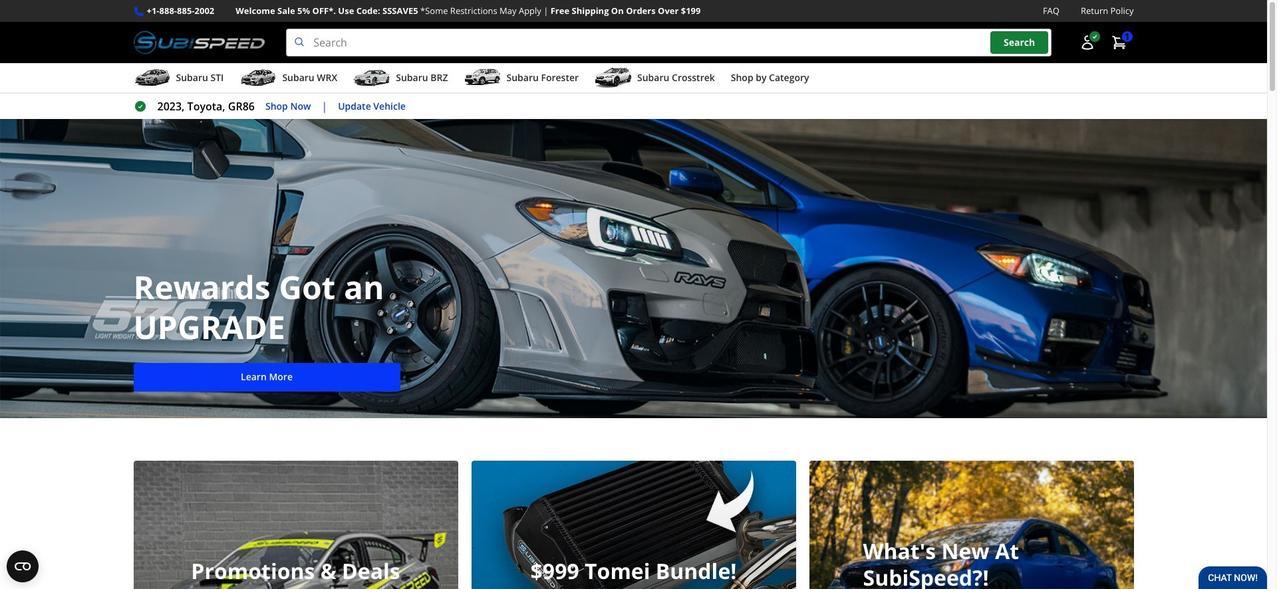 Task type: describe. For each thing, give the bounding box(es) containing it.
a subaru brz thumbnail image image
[[353, 68, 391, 88]]

earn rewards image
[[809, 461, 1134, 589]]

subispeed logo image
[[133, 29, 265, 57]]

deals image
[[133, 461, 458, 589]]

a subaru crosstrek thumbnail image image
[[595, 68, 632, 88]]

rewards program image
[[0, 119, 1267, 419]]

button image
[[1079, 35, 1095, 51]]

search input field
[[286, 29, 1051, 57]]

coilovers image
[[471, 461, 796, 589]]

open widget image
[[7, 551, 39, 583]]

a subaru wrx thumbnail image image
[[240, 68, 277, 88]]



Task type: locate. For each thing, give the bounding box(es) containing it.
a subaru sti thumbnail image image
[[133, 68, 171, 88]]

a subaru forester thumbnail image image
[[464, 68, 501, 88]]



Task type: vqa. For each thing, say whether or not it's contained in the screenshot.
Awe Tuning Awe Tuning Fantastic Tip Tonic - Universal
no



